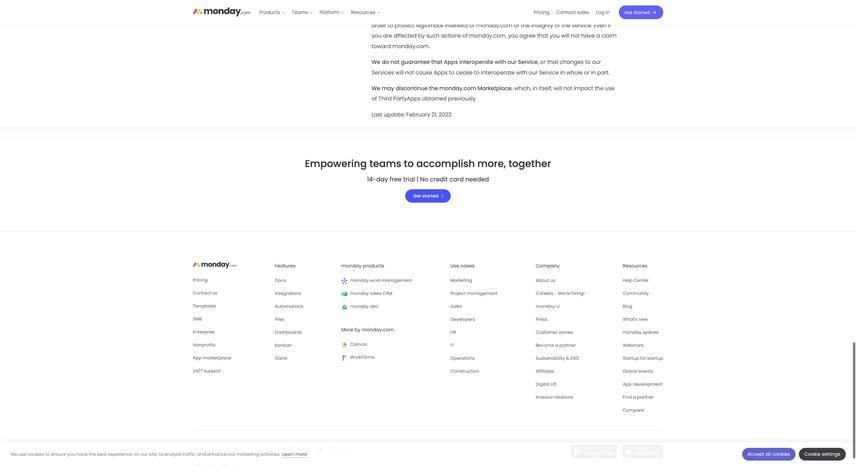 Task type: locate. For each thing, give the bounding box(es) containing it.
0 horizontal spatial get
[[413, 193, 421, 199]]

dialog
[[0, 443, 856, 466]]

partner up &
[[560, 342, 576, 349]]

us right the about
[[550, 277, 555, 284]]

0 vertical spatial use
[[605, 84, 615, 92]]

will right services
[[395, 69, 404, 76]]

that up cause at top
[[431, 58, 443, 66]]

what's
[[623, 316, 637, 323]]

monday for monday spaces
[[623, 329, 642, 336]]

0 vertical spatial marketplace
[[525, 1, 559, 9]]

0 vertical spatial contact
[[556, 9, 576, 16]]

marketplace down the , or that changes to our services will not cause apps to cease to interoperate with our service in whole or in part. on the top of the page
[[478, 84, 512, 92]]

0 vertical spatial app
[[193, 355, 202, 361]]

app up "24/7" on the left
[[193, 355, 202, 361]]

monday sales crm link
[[341, 290, 445, 297]]

partner for become a partner
[[560, 342, 576, 349]]

you left agree
[[508, 32, 518, 40]]

not inside , which, in itself, will not impact the use of third partyapps obtained previously.
[[563, 84, 572, 92]]

pricing link up integrity
[[530, 7, 553, 18]]

, inside the , or that changes to our services will not cause apps to cease to interoperate with our service in whole or in part.
[[538, 58, 539, 66]]

cookies for all
[[772, 451, 790, 458]]

, left 'which,'
[[512, 84, 513, 92]]

monday up monday dev
[[350, 290, 369, 297]]

dialog containing we use cookies to ensure you have the best experience on our site, to analyze traffic, and enhance our marketing activities.
[[0, 443, 856, 466]]

us for about us
[[550, 277, 555, 284]]

with up 'which,'
[[516, 69, 527, 76]]

1 vertical spatial pricing link
[[193, 277, 270, 284]]

block
[[567, 1, 582, 9]]

have down the "service."
[[581, 32, 595, 40]]

1 vertical spatial partner
[[637, 394, 654, 401]]

24/7 support link
[[193, 367, 270, 375]]

0 horizontal spatial management
[[382, 277, 412, 284]]

0 horizontal spatial sales
[[370, 290, 381, 297]]

customer stories link
[[536, 329, 617, 336]]

app development link
[[623, 381, 663, 388]]

app marketplace link
[[193, 354, 270, 362]]

1 vertical spatial may
[[382, 84, 394, 92]]

will
[[561, 32, 569, 40], [395, 69, 404, 76], [554, 84, 562, 92]]

management
[[382, 277, 412, 284], [467, 290, 498, 297]]

contact for contact us
[[193, 290, 211, 296]]

credit
[[430, 175, 448, 184]]

features
[[275, 263, 296, 269]]

monday dev product management software image
[[341, 304, 348, 310]]

1 horizontal spatial get
[[625, 9, 632, 16]]

2 vertical spatial with
[[516, 69, 527, 76]]

legitimate
[[416, 22, 443, 29]]

list
[[256, 0, 384, 25]]

0 vertical spatial sales
[[577, 9, 589, 16]]

0 vertical spatial partner
[[560, 342, 576, 349]]

1 vertical spatial by
[[355, 326, 361, 333]]

1 vertical spatial use
[[18, 451, 26, 457]]

app up find
[[623, 381, 632, 388]]

with inside the , or that changes to our services will not cause apps to cease to interoperate with our service in whole or in part.
[[516, 69, 527, 76]]

site,
[[149, 451, 157, 457]]

0 horizontal spatial pricing
[[193, 277, 208, 283]]

it
[[451, 342, 454, 349]]

or inside the monday.com may remove apps from the monday.com marketplace or block the functionality of apps
[[560, 1, 566, 9]]

interoperate up cease
[[459, 58, 493, 66]]

download the monday android app from google play image
[[571, 445, 617, 458]]

management inside 'link'
[[467, 290, 498, 297]]

1 horizontal spatial contact
[[556, 9, 576, 16]]

that
[[537, 32, 548, 40], [431, 58, 443, 66], [547, 58, 558, 66]]

templates
[[193, 303, 216, 309]]

1 horizontal spatial have
[[581, 32, 595, 40]]

monday-
[[536, 303, 557, 310]]

activities.
[[260, 451, 280, 457]]

cookies inside button
[[772, 451, 790, 458]]

service inside the , or that changes to our services will not cause apps to cease to interoperate with our service in whole or in part.
[[539, 69, 559, 76]]

you down order
[[372, 32, 382, 40]]

0 vertical spatial third
[[455, 11, 469, 19]]

0 vertical spatial management
[[382, 277, 412, 284]]

integrations
[[275, 290, 301, 297]]

cause
[[416, 69, 432, 76]]

will down contact sales link
[[561, 32, 569, 40]]

1 vertical spatial interoperate
[[481, 69, 515, 76]]

0 vertical spatial by
[[418, 32, 425, 40]]

0 vertical spatial ,
[[538, 58, 539, 66]]

, for we do not guarantee that apps interoperate with our service
[[538, 58, 539, 66]]

are
[[383, 32, 392, 40]]

monday for monday dev
[[350, 303, 369, 310]]

0 horizontal spatial us
[[212, 290, 217, 296]]

hr link
[[451, 329, 530, 336]]

pricing link up contact us link on the left of page
[[193, 277, 270, 284]]

soc image
[[220, 464, 231, 466]]

get left started
[[625, 9, 632, 16]]

0 vertical spatial us
[[550, 277, 555, 284]]

may left 'remove' on the top of page
[[410, 1, 422, 9]]

cookies left ensure
[[28, 451, 44, 457]]

the down contact sales link
[[562, 22, 570, 29]]

0 horizontal spatial may
[[382, 84, 394, 92]]

marketplace up agreements
[[525, 1, 559, 9]]

you inside dialog
[[67, 451, 75, 457]]

the right impact
[[595, 84, 604, 92]]

0 vertical spatial service
[[518, 58, 538, 66]]

gantt link
[[275, 355, 336, 362]]

teams
[[292, 9, 308, 16]]

,
[[538, 58, 539, 66], [512, 84, 513, 92]]

24/7 support
[[193, 368, 221, 374]]

get inside 'main' element
[[625, 9, 632, 16]]

pricing inside 'main' element
[[534, 9, 550, 16]]

do
[[382, 58, 389, 66]]

or left block at the right of page
[[560, 1, 566, 9]]

pricing for contact us
[[193, 277, 208, 283]]

0 horizontal spatial cookies
[[28, 451, 44, 457]]

developers
[[451, 316, 475, 323]]

webinars link
[[623, 342, 663, 349]]

accept
[[748, 451, 764, 458]]

0 horizontal spatial app
[[193, 355, 202, 361]]

more
[[295, 451, 307, 457]]

we for , which, in itself, will not impact the use of third partyapps obtained previously.
[[372, 84, 380, 92]]

the
[[476, 1, 485, 9], [583, 1, 592, 9], [521, 22, 530, 29], [562, 22, 570, 29], [429, 84, 438, 92], [595, 84, 604, 92], [89, 451, 96, 457]]

sustainability
[[536, 355, 565, 362]]

get started
[[625, 9, 650, 16]]

cookies right all
[[772, 451, 790, 458]]

remove
[[424, 1, 445, 9]]

, left the changes
[[538, 58, 539, 66]]

the inside , which, in itself, will not impact the use of third partyapps obtained previously.
[[595, 84, 604, 92]]

have left best
[[77, 451, 88, 457]]

february
[[406, 111, 430, 119]]

sales left crm
[[370, 290, 381, 297]]

list containing products
[[256, 0, 384, 25]]

or right log
[[605, 11, 611, 19]]

third up interests
[[455, 11, 469, 19]]

that left the changes
[[547, 58, 558, 66]]

relations
[[554, 394, 573, 401]]

to
[[388, 22, 393, 29], [585, 58, 591, 66], [449, 69, 454, 76], [474, 69, 480, 76], [404, 157, 414, 171], [45, 451, 50, 457], [158, 451, 163, 457]]

interoperate up , which, in itself, will not impact the use of third partyapps obtained previously.
[[481, 69, 515, 76]]

marketing
[[237, 451, 259, 457]]

contact us
[[193, 290, 217, 296]]

app development
[[623, 381, 663, 388]]

1 horizontal spatial cookies
[[772, 451, 790, 458]]

1 horizontal spatial with
[[516, 69, 527, 76]]

you right ensure
[[67, 451, 75, 457]]

0 horizontal spatial service
[[518, 58, 538, 66]]

to up trial
[[404, 157, 414, 171]]

pricing up the contact us
[[193, 277, 208, 283]]

management down marketing link on the bottom right of page
[[467, 290, 498, 297]]

1 vertical spatial service
[[539, 69, 559, 76]]

pricing link inside 'main' element
[[530, 7, 553, 18]]

us
[[550, 277, 555, 284], [212, 290, 217, 296]]

contact inside 'main' element
[[556, 9, 576, 16]]

workforms
[[350, 354, 375, 361]]

app for app development
[[623, 381, 632, 388]]

accomplish
[[416, 157, 475, 171]]

sales inside the monday sales crm link
[[370, 290, 381, 297]]

monday up footer wm logo
[[341, 263, 362, 269]]

may
[[410, 1, 422, 9], [382, 84, 394, 92]]

, for we may discontinue the monday.com marketplace
[[512, 84, 513, 92]]

get started button
[[619, 5, 663, 19]]

contact down block at the right of page
[[556, 9, 576, 16]]

to right site,
[[158, 451, 163, 457]]

gdpr image
[[193, 464, 204, 466]]

customer
[[536, 329, 558, 336]]

may inside the monday.com may remove apps from the monday.com marketplace or block the functionality of apps
[[410, 1, 422, 9]]

card
[[449, 175, 464, 184]]

accept all cookies button
[[742, 448, 796, 461]]

1 horizontal spatial pricing
[[534, 9, 550, 16]]

about us
[[536, 277, 555, 284]]

digital lift
[[536, 381, 557, 388]]

workforms icon footer image
[[341, 355, 348, 361]]

1 vertical spatial management
[[467, 290, 498, 297]]

1 vertical spatial have
[[77, 451, 88, 457]]

agreements
[[520, 11, 553, 19]]

0 vertical spatial have
[[581, 32, 595, 40]]

1 horizontal spatial use
[[605, 84, 615, 92]]

1 horizontal spatial management
[[467, 290, 498, 297]]

sales for monday
[[370, 290, 381, 297]]

management up the monday sales crm link
[[382, 277, 412, 284]]

company
[[536, 263, 560, 269]]

that down integrity
[[537, 32, 548, 40]]

monday.com up previously. at the top right of the page
[[439, 84, 476, 92]]

will inside in case a third party breaches its agreements with monday.com or in order to protect legitimate interests of monday.com or the integrity of the service. even if you are affected by such actions of monday.com, you agree that you will not have a claim toward monday.com.
[[561, 32, 569, 40]]

1 horizontal spatial us
[[550, 277, 555, 284]]

monday.com up functionality
[[372, 1, 408, 9]]

interoperate inside the , or that changes to our services will not cause apps to cease to interoperate with our service in whole or in part.
[[481, 69, 515, 76]]

operations
[[451, 355, 475, 362]]

may down services
[[382, 84, 394, 92]]

1 horizontal spatial by
[[418, 32, 425, 40]]

app marketplace
[[193, 355, 231, 361]]

not left impact
[[563, 84, 572, 92]]

marketplace inside the monday.com may remove apps from the monday.com marketplace or block the functionality of apps
[[525, 1, 559, 9]]

1 vertical spatial get
[[413, 193, 421, 199]]

empowering
[[305, 157, 367, 171]]

1 horizontal spatial sales
[[577, 9, 589, 16]]

pricing link for contact us
[[193, 277, 270, 284]]

you down integrity
[[550, 32, 560, 40]]

app for app marketplace
[[193, 355, 202, 361]]

of inside the monday.com may remove apps from the monday.com marketplace or block the functionality of apps
[[407, 11, 412, 19]]

get left started on the top of the page
[[413, 193, 421, 199]]

sales inside contact sales link
[[577, 9, 589, 16]]

contact up templates
[[193, 290, 211, 296]]

monday-u
[[536, 303, 560, 310]]

by right the more
[[355, 326, 361, 333]]

1 vertical spatial sales
[[370, 290, 381, 297]]

2 vertical spatial will
[[554, 84, 562, 92]]

0 vertical spatial interoperate
[[459, 58, 493, 66]]

service down agree
[[518, 58, 538, 66]]

monday
[[341, 263, 362, 269], [350, 277, 369, 284], [350, 290, 369, 297], [350, 303, 369, 310], [623, 329, 642, 336]]

2 horizontal spatial with
[[555, 11, 566, 19]]

0 horizontal spatial contact
[[193, 290, 211, 296]]

1 vertical spatial will
[[395, 69, 404, 76]]

apps up we may discontinue the monday.com marketplace
[[434, 69, 448, 76]]

not right do
[[391, 58, 400, 66]]

1 horizontal spatial may
[[410, 1, 422, 9]]

1 horizontal spatial service
[[539, 69, 559, 76]]

pricing link for contact sales
[[530, 7, 553, 18]]

claim
[[602, 32, 617, 40]]

1 vertical spatial marketplace
[[478, 84, 512, 92]]

together
[[509, 157, 551, 171]]

will right "itself,"
[[554, 84, 562, 92]]

1 horizontal spatial resources
[[623, 263, 648, 269]]

in right log
[[606, 9, 610, 16]]

the right block at the right of page
[[583, 1, 592, 9]]

monday dev
[[350, 303, 378, 310]]

us up templates
[[212, 290, 217, 296]]

with inside in case a third party breaches its agreements with monday.com or in order to protect legitimate interests of monday.com or the integrity of the service. even if you are affected by such actions of monday.com, you agree that you will not have a claim toward monday.com.
[[555, 11, 566, 19]]

monday for monday products
[[341, 263, 362, 269]]

1 vertical spatial pricing
[[193, 277, 208, 283]]

0 horizontal spatial pricing link
[[193, 277, 270, 284]]

not down the "service."
[[571, 32, 580, 40]]

1 vertical spatial third
[[378, 95, 392, 103]]

0 vertical spatial may
[[410, 1, 422, 9]]

a right the case
[[450, 11, 454, 19]]

of up protect
[[407, 11, 412, 19]]

of up last
[[372, 95, 377, 103]]

0 vertical spatial get
[[625, 9, 632, 16]]

1 horizontal spatial app
[[623, 381, 632, 388]]

resources up order
[[351, 9, 376, 16]]

marketing link
[[451, 277, 530, 284]]

, inside , which, in itself, will not impact the use of third partyapps obtained previously.
[[512, 84, 513, 92]]

to down functionality
[[388, 22, 393, 29]]

0 horizontal spatial partner
[[560, 342, 576, 349]]

hr
[[451, 329, 456, 336]]

resources up help center at the bottom
[[623, 263, 648, 269]]

0 horizontal spatial use
[[18, 451, 26, 457]]

0 horizontal spatial resources
[[351, 9, 376, 16]]

help
[[623, 277, 633, 284]]

cookies
[[28, 451, 44, 457], [772, 451, 790, 458]]

get inside main content
[[413, 193, 421, 199]]

help center
[[623, 277, 649, 284]]

use cases
[[451, 263, 475, 269]]

use inside , which, in itself, will not impact the use of third partyapps obtained previously.
[[605, 84, 615, 92]]

itself,
[[539, 84, 552, 92]]

our
[[508, 58, 517, 66], [592, 58, 601, 66], [529, 69, 538, 76], [140, 451, 148, 457], [228, 451, 235, 457]]

1 vertical spatial we
[[372, 84, 380, 92]]

the up obtained
[[429, 84, 438, 92]]

0 horizontal spatial third
[[378, 95, 392, 103]]

1 vertical spatial ,
[[512, 84, 513, 92]]

with down monday.com,
[[495, 58, 506, 66]]

us for contact us
[[212, 290, 217, 296]]

we use cookies to ensure you have the best experience on our site, to analyze traffic, and enhance our marketing activities. learn more
[[10, 451, 307, 457]]

1 vertical spatial us
[[212, 290, 217, 296]]

with right agreements
[[555, 11, 566, 19]]

developers link
[[451, 316, 530, 323]]

0 horizontal spatial ,
[[512, 84, 513, 92]]

monday up webinars at the right bottom of the page
[[623, 329, 642, 336]]

1 horizontal spatial pricing link
[[530, 7, 553, 18]]

1 horizontal spatial marketplace
[[525, 1, 559, 9]]

canvas link
[[341, 341, 445, 348]]

iso image
[[207, 464, 218, 466]]

what's new
[[623, 316, 648, 323]]

monday left dev
[[350, 303, 369, 310]]

1 horizontal spatial partner
[[637, 394, 654, 401]]

toward
[[372, 42, 391, 50]]

1 vertical spatial app
[[623, 381, 632, 388]]

use
[[451, 263, 459, 269]]

1 vertical spatial resources
[[623, 263, 648, 269]]

by inside in case a third party breaches its agreements with monday.com or in order to protect legitimate interests of monday.com or the integrity of the service. even if you are affected by such actions of monday.com, you agree that you will not have a claim toward monday.com.
[[418, 32, 425, 40]]

1 horizontal spatial ,
[[538, 58, 539, 66]]

in left the case
[[429, 11, 434, 19]]

partner down app development link
[[637, 394, 654, 401]]

third up last
[[378, 95, 392, 103]]

pricing for contact sales
[[534, 9, 550, 16]]

0 horizontal spatial marketplace
[[478, 84, 512, 92]]

blog link
[[623, 303, 663, 310]]

1 vertical spatial with
[[495, 58, 506, 66]]

partner
[[560, 342, 576, 349], [637, 394, 654, 401]]

monday down monday products on the bottom of the page
[[350, 277, 369, 284]]

pricing up integrity
[[534, 9, 550, 16]]

contact sales
[[556, 9, 589, 16]]

0 vertical spatial we
[[372, 58, 380, 66]]

pricing
[[534, 9, 550, 16], [193, 277, 208, 283]]

empowering teams to accomplish more, together main content
[[0, 0, 856, 232]]

resources inside resources 'link'
[[351, 9, 376, 16]]

that inside in case a third party breaches its agreements with monday.com or in order to protect legitimate interests of monday.com or the integrity of the service. even if you are affected by such actions of monday.com, you agree that you will not have a claim toward monday.com.
[[537, 32, 548, 40]]

in left "itself,"
[[533, 84, 537, 92]]

monday.com up canvas link in the bottom of the page
[[362, 326, 394, 333]]

monday.com may remove apps from the monday.com marketplace or block the functionality of apps
[[372, 1, 592, 19]]

0 vertical spatial pricing
[[534, 9, 550, 16]]

more by monday.com
[[341, 326, 394, 333]]

0 vertical spatial with
[[555, 11, 566, 19]]

guarantee
[[401, 58, 430, 66]]

cases
[[460, 263, 475, 269]]

0 vertical spatial resources
[[351, 9, 376, 16]]

to down we do not guarantee that apps interoperate with our service
[[449, 69, 454, 76]]

0 vertical spatial will
[[561, 32, 569, 40]]

1 vertical spatial contact
[[193, 290, 211, 296]]

get started button
[[405, 189, 451, 203]]

0 vertical spatial pricing link
[[530, 7, 553, 18]]

resources link
[[348, 7, 384, 18]]

in inside , which, in itself, will not impact the use of third partyapps obtained previously.
[[533, 84, 537, 92]]

1 horizontal spatial third
[[455, 11, 469, 19]]

by left such
[[418, 32, 425, 40]]

0 horizontal spatial have
[[77, 451, 88, 457]]



Task type: describe. For each thing, give the bounding box(es) containing it.
project management link
[[451, 290, 530, 297]]

0 horizontal spatial with
[[495, 58, 506, 66]]

to right the changes
[[585, 58, 591, 66]]

sales for contact
[[577, 9, 589, 16]]

startup
[[623, 355, 639, 362]]

dashboards link
[[275, 329, 336, 336]]

construction link
[[451, 368, 530, 375]]

sales link
[[451, 303, 530, 310]]

products link
[[256, 7, 288, 18]]

no
[[420, 175, 428, 184]]

main element
[[256, 0, 663, 25]]

to inside in case a third party breaches its agreements with monday.com or in order to protect legitimate interests of monday.com or the integrity of the service. even if you are affected by such actions of monday.com, you agree that you will not have a claim toward monday.com.
[[388, 22, 393, 29]]

affected
[[394, 32, 417, 40]]

compare link
[[623, 407, 663, 414]]

monday products
[[341, 263, 384, 269]]

smb link
[[193, 315, 270, 323]]

we for , or that changes to our services will not cause apps to cease to interoperate with our service in whole or in part.
[[372, 58, 380, 66]]

get for get started
[[625, 9, 632, 16]]

help center link
[[623, 277, 663, 284]]

monday.com.
[[392, 42, 430, 50]]

accept all cookies
[[748, 451, 790, 458]]

may for we
[[382, 84, 394, 92]]

customer stories
[[536, 329, 573, 336]]

find a partner link
[[623, 394, 663, 401]]

monday.com down breaches
[[476, 22, 513, 29]]

events
[[638, 368, 653, 375]]

contact sales link
[[553, 7, 593, 18]]

not inside the , or that changes to our services will not cause apps to cease to interoperate with our service in whole or in part.
[[405, 69, 414, 76]]

cookies for use
[[28, 451, 44, 457]]

of right integrity
[[555, 22, 560, 29]]

files link
[[275, 316, 336, 323]]

monday.com up the "service."
[[567, 11, 604, 19]]

a right become
[[555, 342, 558, 349]]

third inside in case a third party breaches its agreements with monday.com or in order to protect legitimate interests of monday.com or the integrity of the service. even if you are affected by such actions of monday.com, you agree that you will not have a claim toward monday.com.
[[455, 11, 469, 19]]

in left whole
[[560, 69, 565, 76]]

affiliates link
[[536, 368, 617, 375]]

log in
[[596, 9, 610, 16]]

apps up legitimate
[[414, 11, 428, 19]]

dashboards
[[275, 329, 302, 336]]

apps up cease
[[444, 58, 458, 66]]

log in link
[[593, 7, 613, 18]]

all
[[766, 451, 771, 458]]

u
[[557, 303, 560, 310]]

a down even
[[596, 32, 600, 40]]

startup for startup link
[[623, 355, 663, 362]]

community link
[[623, 290, 663, 297]]

to right cease
[[474, 69, 480, 76]]

not inside in case a third party breaches its agreements with monday.com or in order to protect legitimate interests of monday.com or the integrity of the service. even if you are affected by such actions of monday.com, you agree that you will not have a claim toward monday.com.
[[571, 32, 580, 40]]

may for monday.com
[[410, 1, 422, 9]]

21,
[[432, 111, 437, 119]]

press link
[[536, 316, 617, 323]]

it operations
[[451, 342, 475, 362]]

even
[[594, 22, 606, 29]]

blog
[[623, 303, 632, 310]]

needed
[[465, 175, 489, 184]]

monday spaces link
[[623, 329, 663, 336]]

changes
[[560, 58, 584, 66]]

services
[[372, 69, 394, 76]]

startup
[[647, 355, 663, 362]]

the up 'party'
[[476, 1, 485, 9]]

third inside , which, in itself, will not impact the use of third partyapps obtained previously.
[[378, 95, 392, 103]]

get for get started
[[413, 193, 421, 199]]

protect
[[395, 22, 415, 29]]

if
[[608, 22, 611, 29]]

will inside , which, in itself, will not impact the use of third partyapps obtained previously.
[[554, 84, 562, 92]]

will inside the , or that changes to our services will not cause apps to cease to interoperate with our service in whole or in part.
[[395, 69, 404, 76]]

the up agree
[[521, 22, 530, 29]]

which,
[[514, 84, 531, 92]]

automations
[[275, 303, 303, 310]]

2022
[[439, 111, 452, 119]]

gantt
[[275, 355, 287, 362]]

interests
[[445, 22, 468, 29]]

a right find
[[633, 394, 636, 401]]

part.
[[597, 69, 610, 76]]

party
[[470, 11, 484, 19]]

kanban
[[275, 342, 292, 349]]

of down interests
[[462, 32, 468, 40]]

hipaa image
[[234, 464, 247, 466]]

monday for monday sales crm
[[350, 290, 369, 297]]

0 horizontal spatial by
[[355, 326, 361, 333]]

project management
[[451, 290, 498, 297]]

dev
[[370, 303, 378, 310]]

crm icon footer image
[[341, 291, 348, 297]]

products
[[259, 9, 280, 16]]

partner for find a partner
[[637, 394, 654, 401]]

canvas icon footer image
[[341, 342, 348, 348]]

or right whole
[[584, 69, 590, 76]]

startup for startup
[[623, 355, 663, 362]]

the left best
[[89, 451, 96, 457]]

careers - we're hiring! link
[[536, 290, 617, 297]]

monday for monday work management
[[350, 277, 369, 284]]

footer wm logo image
[[341, 278, 348, 284]]

apps inside the , or that changes to our services will not cause apps to cease to interoperate with our service in whole or in part.
[[434, 69, 448, 76]]

docs link
[[275, 277, 336, 284]]

2 vertical spatial we
[[10, 451, 17, 457]]

contact for contact sales
[[556, 9, 576, 16]]

or down its
[[514, 22, 520, 29]]

that inside the , or that changes to our services will not cause apps to cease to interoperate with our service in whole or in part.
[[547, 58, 558, 66]]

esg
[[571, 355, 579, 362]]

monday sales crm
[[350, 290, 392, 297]]

digital
[[536, 381, 550, 388]]

such
[[426, 32, 439, 40]]

more,
[[477, 157, 506, 171]]

cookie settings button
[[799, 448, 846, 461]]

or up "itself,"
[[540, 58, 546, 66]]

ensure
[[51, 451, 66, 457]]

workforms link
[[341, 354, 445, 361]]

integrity
[[531, 22, 553, 29]]

cease
[[456, 69, 473, 76]]

its
[[513, 11, 519, 19]]

in left part.
[[591, 69, 596, 76]]

of down 'party'
[[469, 22, 475, 29]]

apps left from at top right
[[446, 1, 460, 9]]

templates link
[[193, 302, 270, 310]]

sustainability & esg
[[536, 355, 579, 362]]

in right log in
[[612, 11, 617, 19]]

to left ensure
[[45, 451, 50, 457]]

about us link
[[536, 277, 617, 284]]

settings
[[822, 451, 840, 458]]

monday logo image
[[193, 259, 237, 270]]

support
[[204, 368, 221, 374]]

14-day free trial | no credit card needed
[[367, 175, 489, 184]]

download the monday ios app from the app store image
[[622, 445, 663, 458]]

stories
[[559, 329, 573, 336]]

monday.com logo image
[[193, 4, 251, 19]]

community
[[623, 290, 649, 297]]

have inside in case a third party breaches its agreements with monday.com or in order to protect legitimate interests of monday.com or the integrity of the service. even if you are affected by such actions of monday.com, you agree that you will not have a claim toward monday.com.
[[581, 32, 595, 40]]

about
[[536, 277, 549, 284]]

partyapps
[[393, 95, 421, 103]]

compare
[[623, 407, 644, 414]]

marketplace
[[203, 355, 231, 361]]

affiliates
[[536, 368, 554, 375]]

of inside , which, in itself, will not impact the use of third partyapps obtained previously.
[[372, 95, 377, 103]]

service.
[[572, 22, 592, 29]]

canvas
[[350, 341, 367, 348]]

monday.com up breaches
[[486, 1, 523, 9]]

order
[[372, 22, 386, 29]]

breaches
[[485, 11, 511, 19]]

monday spaces
[[623, 329, 659, 336]]

we may discontinue the monday.com marketplace
[[372, 84, 512, 92]]



Task type: vqa. For each thing, say whether or not it's contained in the screenshot.
the bottom goals
no



